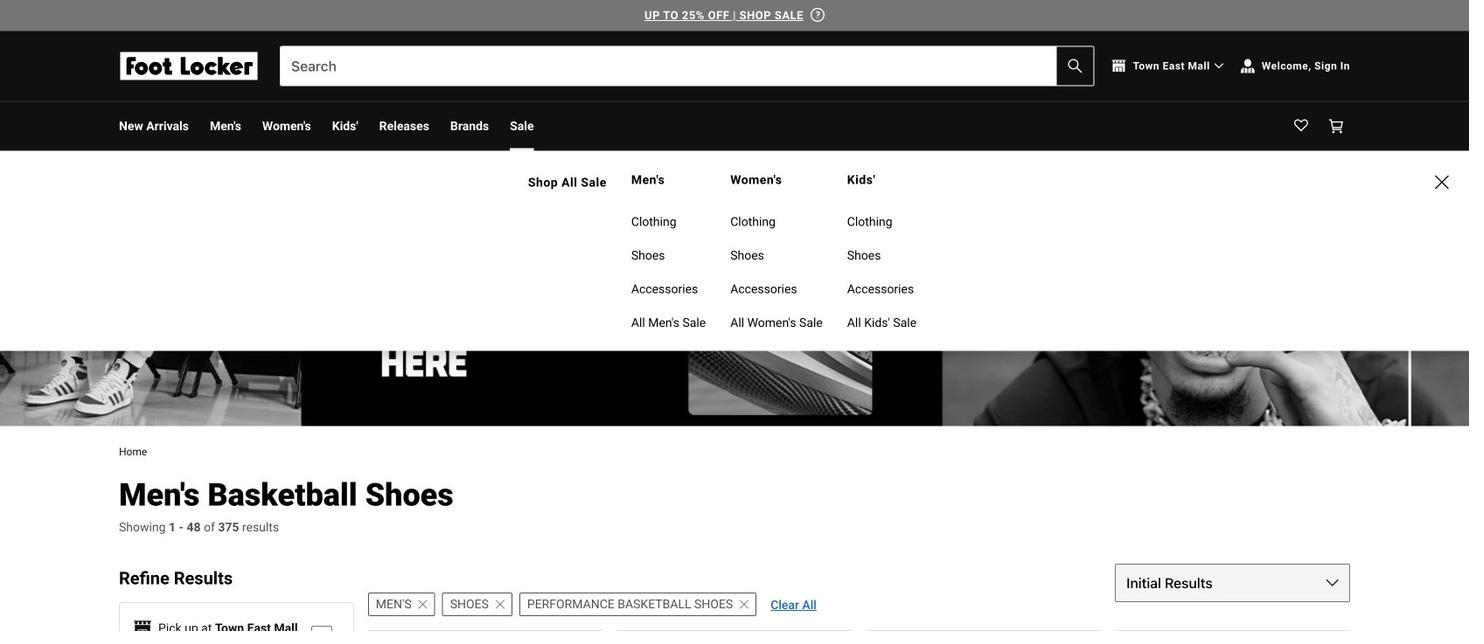 Task type: locate. For each thing, give the bounding box(es) containing it.
toolbar
[[119, 102, 981, 151]]

search results region
[[354, 550, 1351, 632]]

close image
[[1436, 175, 1450, 189]]

search submit image
[[1069, 59, 1083, 73]]

None search field
[[280, 46, 1095, 86]]

my favorites image
[[1295, 119, 1309, 133]]

more information about up to 25% off | shop sale promotion image
[[811, 8, 825, 22]]

dialog
[[0, 151, 1470, 351]]

cart: 0 items image
[[1330, 119, 1344, 133]]

primary element
[[105, 102, 1365, 151]]

Search search field
[[281, 47, 1094, 85]]

search filters element
[[119, 550, 354, 632]]



Task type: describe. For each thing, give the bounding box(es) containing it.
foot locker logo links to the home page image
[[119, 52, 259, 80]]

basketball men's shoes image
[[0, 151, 1470, 427]]



Task type: vqa. For each thing, say whether or not it's contained in the screenshot.
Add Some Flavor To Your Day-To-Day Look With These Cinnamon Toasted Crocs. Shop Crocs X Ctc image
no



